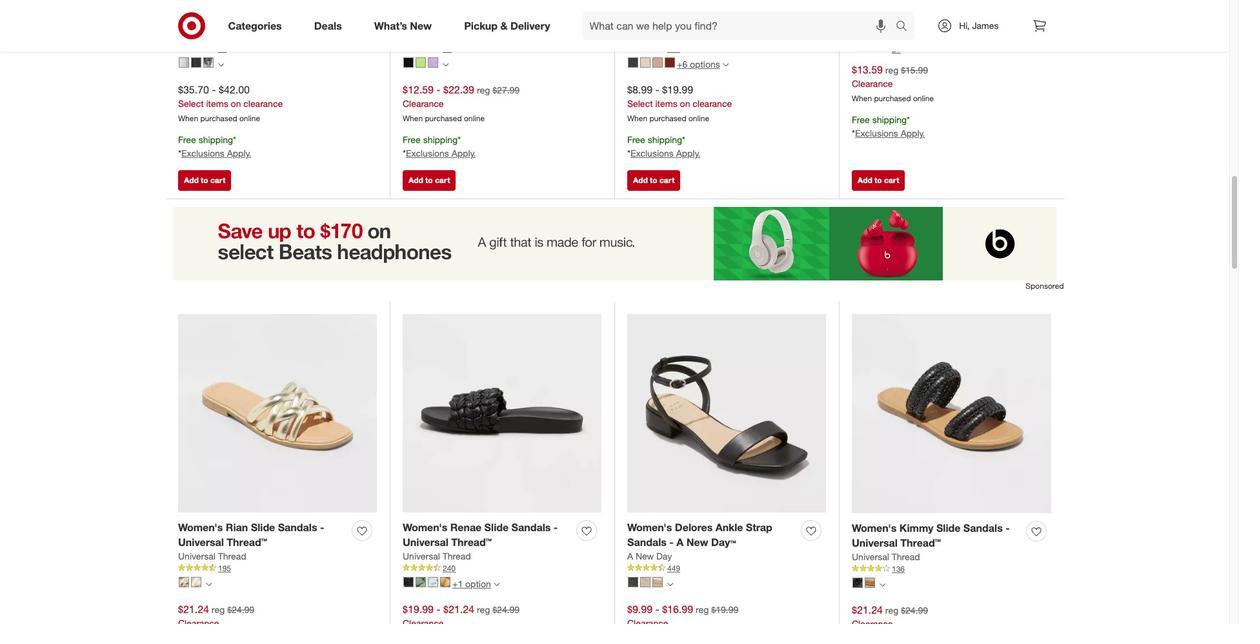 Task type: vqa. For each thing, say whether or not it's contained in the screenshot.
the day.
no



Task type: describe. For each thing, give the bounding box(es) containing it.
women's for women's rian slide sandals - universal thread™
[[178, 522, 223, 534]]

exclusions for $8.99
[[631, 148, 674, 159]]

stride for surprize by stride rite baby boys' carro fisherman sandals - brown
[[911, 2, 940, 15]]

add to cart for $35.70
[[184, 175, 226, 185]]

195 link
[[178, 563, 377, 575]]

195
[[218, 564, 231, 574]]

brynley
[[226, 1, 263, 14]]

tan image
[[653, 578, 663, 588]]

to for $12.59
[[426, 175, 433, 185]]

deals link
[[303, 12, 358, 40]]

wild inside "women's brynley western boots - wild fable™"
[[178, 16, 199, 29]]

- inside "women's brynley western boots - wild fable™"
[[341, 1, 345, 14]]

$21.24 reg $24.99 for women's kimmy slide sandals - universal thread™
[[852, 604, 928, 617]]

women's brynley western boots - wild fable™
[[178, 1, 345, 29]]

cat & jack
[[403, 31, 447, 42]]

thread for renae
[[443, 551, 471, 562]]

- inside '$12.59 - $22.39 reg $27.99 clearance when purchased online'
[[437, 83, 441, 96]]

all colors + 1 more colors element
[[494, 581, 500, 589]]

mint green image
[[428, 578, 438, 588]]

toddler
[[403, 1, 439, 14]]

gold image
[[179, 578, 189, 588]]

copper image
[[653, 58, 663, 68]]

day™ inside women's jackie ballet flats - a new day™
[[652, 16, 677, 29]]

new inside women's jackie ballet flats - a new day™
[[628, 16, 649, 29]]

add to cart for $8.99
[[633, 175, 675, 185]]

a up $8.99
[[628, 31, 633, 42]]

universal thread link for kimmy
[[852, 551, 920, 564]]

thread™ for rian
[[227, 536, 267, 549]]

carro
[[852, 17, 880, 30]]

kimmy
[[900, 522, 934, 535]]

items for $42.00
[[206, 98, 228, 109]]

search
[[890, 20, 922, 33]]

add for $13.59
[[858, 175, 873, 185]]

- inside women's delores ankle strap sandals - a new day™
[[670, 536, 674, 549]]

baby
[[965, 2, 990, 15]]

to for $13.59
[[875, 175, 882, 185]]

by for surprize by stride rite baby boys' carro fisherman sandals - brown
[[896, 2, 908, 15]]

purchased inside $35.70 - $42.00 select items on clearance when purchased online
[[200, 113, 237, 123]]

purchased inside '$12.59 - $22.39 reg $27.99 clearance when purchased online'
[[425, 113, 462, 123]]

free shipping * * exclusions apply. for $12.59
[[403, 135, 476, 159]]

to for $8.99
[[650, 175, 658, 185]]

surprize by stride rite baby boys' carro fisherman sandals - brown
[[852, 2, 1020, 30]]

when inside $8.99 - $19.99 select items on clearance when purchased online
[[628, 113, 648, 123]]

a inside women's jackie ballet flats - a new day™
[[775, 1, 782, 14]]

black image left silver icon
[[191, 58, 201, 68]]

mustard yellow image
[[440, 578, 451, 588]]

cart for $22.39
[[435, 175, 450, 185]]

$12.59
[[403, 83, 434, 96]]

when inside '$12.59 - $22.39 reg $27.99 clearance when purchased online'
[[403, 113, 423, 123]]

online inside $35.70 - $42.00 select items on clearance when purchased online
[[239, 113, 260, 123]]

all colors image
[[218, 62, 224, 68]]

$9.99 - $16.99 reg $19.99
[[628, 603, 739, 616]]

$42.00
[[219, 83, 250, 96]]

brown
[[987, 17, 1019, 30]]

sandals for women's rian slide sandals - universal thread™
[[278, 522, 317, 534]]

delores
[[675, 522, 713, 534]]

black image for women's renae slide sandals - universal thread™
[[404, 578, 414, 588]]

+1
[[453, 579, 463, 590]]

add for $8.99
[[633, 175, 648, 185]]

free for $12.59
[[403, 135, 421, 146]]

women's for women's brynley western boots - wild fable™
[[178, 1, 223, 14]]

exclusions apply. button for $42.00
[[181, 147, 251, 160]]

strap
[[746, 522, 773, 534]]

women's brynley western boots - wild fable™ link
[[178, 1, 347, 30]]

universal thread for rian
[[178, 551, 246, 562]]

all colors element for rian
[[206, 581, 212, 589]]

jack
[[428, 31, 447, 42]]

what's
[[374, 19, 407, 32]]

rite for surprize by stride rite baby boys' carro fisherman sandals - brown
[[943, 2, 962, 15]]

slide for rian
[[251, 522, 275, 534]]

james
[[973, 20, 999, 31]]

+6 options button
[[622, 54, 735, 75]]

online inside $13.59 reg $15.99 clearance when purchased online
[[913, 93, 934, 103]]

449 link
[[628, 563, 826, 575]]

women's for women's renae slide sandals - universal thread™
[[403, 522, 448, 534]]

when inside $13.59 reg $15.99 clearance when purchased online
[[852, 93, 872, 103]]

$12.59 - $22.39 reg $27.99 clearance when purchased online
[[403, 83, 520, 123]]

240 link
[[403, 563, 602, 575]]

sandals for women's kimmy slide sandals - universal thread™
[[964, 522, 1003, 535]]

purchased inside $8.99 - $19.99 select items on clearance when purchased online
[[650, 113, 687, 123]]

14
[[443, 44, 452, 53]]

rite for surprize by stride rite
[[927, 31, 943, 42]]

categories
[[228, 19, 282, 32]]

$27.99
[[493, 84, 520, 95]]

all colors image for women's delores ankle strap sandals - a new day™
[[668, 582, 673, 588]]

sandals inside women's delores ankle strap sandals - a new day™
[[628, 536, 667, 549]]

$13.59 reg $15.99 clearance when purchased online
[[852, 63, 934, 103]]

women's jackie ballet flats - a new day™
[[628, 1, 782, 29]]

surprize by stride rite baby boys' carro fisherman sandals - brown link
[[852, 1, 1021, 31]]

pickup & delivery link
[[453, 12, 567, 40]]

jackie
[[675, 1, 707, 14]]

shipping for $22.39
[[423, 135, 458, 146]]

women's for women's jackie ballet flats - a new day™
[[628, 1, 672, 14]]

sneakers
[[459, 1, 504, 14]]

women's for women's delores ankle strap sandals - a new day™
[[628, 522, 672, 534]]

green image
[[416, 578, 426, 588]]

boots
[[309, 1, 338, 14]]

thread™ for renae
[[451, 536, 492, 549]]

fable
[[198, 31, 220, 42]]

sponsored
[[1026, 281, 1064, 291]]

free for $35.70
[[178, 135, 196, 146]]

thread for rian
[[218, 551, 246, 562]]

new inside women's delores ankle strap sandals - a new day™
[[687, 536, 709, 549]]

on for $8.99 - $19.99
[[680, 98, 690, 109]]

all colors image for women's rian slide sandals - universal thread™
[[206, 582, 212, 588]]

$19.99 inside '$9.99 - $16.99 reg $19.99'
[[712, 605, 739, 616]]

women's kimmy slide sandals - universal thread™
[[852, 522, 1010, 550]]

all colors element for delores
[[668, 581, 673, 589]]

add to cart button for $13.59
[[852, 170, 905, 191]]

all colors element for kimmy
[[880, 581, 886, 589]]

select for $8.99
[[628, 98, 653, 109]]

deals
[[314, 19, 342, 32]]

shipping for $15.99
[[873, 115, 907, 125]]

reg inside $19.99 - $21.24 reg $24.99
[[477, 605, 490, 616]]

women's jackie ballet flats - a new day™ link
[[628, 1, 796, 30]]

& inside toddler ari sneakers - cat & jack™
[[534, 1, 541, 14]]

women's delores ankle strap sandals - a new day™
[[628, 522, 773, 549]]

21
[[892, 44, 901, 54]]

toddler ari sneakers - cat & jack™
[[403, 1, 541, 29]]

universal up green icon
[[403, 551, 440, 562]]

clearance inside $13.59 reg $15.99 clearance when purchased online
[[852, 78, 893, 89]]

a up $9.99
[[628, 551, 633, 562]]

exclusions for $12.59
[[406, 148, 449, 159]]

$35.70 - $42.00 select items on clearance when purchased online
[[178, 83, 283, 123]]

surprize by stride rite
[[852, 31, 943, 42]]

21 link
[[852, 44, 1052, 55]]

40
[[218, 44, 227, 53]]

purchased inside $13.59 reg $15.99 clearance when purchased online
[[874, 93, 911, 103]]

apply. for $19.99
[[676, 148, 701, 159]]

jack™
[[403, 16, 432, 29]]

add to cart button for $12.59
[[403, 170, 456, 191]]

- inside $35.70 - $42.00 select items on clearance when purchased online
[[212, 83, 216, 96]]

$8.99 - $19.99 select items on clearance when purchased online
[[628, 83, 732, 123]]

136 link
[[852, 564, 1052, 575]]

clearance for $8.99 - $19.99
[[693, 98, 732, 109]]

apply. for $22.39
[[452, 148, 476, 159]]

women's renae slide sandals - universal thread™
[[403, 522, 558, 549]]

all colors image for toddler ari sneakers - cat & jack™
[[443, 62, 449, 68]]

& for cat & jack
[[419, 31, 425, 42]]

reg inside $13.59 reg $15.99 clearance when purchased online
[[886, 64, 899, 75]]

slide for renae
[[485, 522, 509, 534]]

surprize by stride rite link
[[852, 31, 943, 44]]

search button
[[890, 12, 922, 43]]

14 link
[[403, 43, 602, 54]]

2 wild from the top
[[178, 31, 196, 42]]

online inside '$12.59 - $22.39 reg $27.99 clearance when purchased online'
[[464, 113, 485, 123]]

boys'
[[993, 2, 1020, 15]]

flats
[[741, 1, 765, 14]]

$35.70
[[178, 83, 209, 96]]

$21.24 reg $24.99 for women's rian slide sandals - universal thread™
[[178, 603, 254, 616]]

$19.99 inside $8.99 - $19.99 select items on clearance when purchased online
[[662, 83, 693, 96]]

reg down 195
[[212, 605, 225, 616]]

sandals inside surprize by stride rite baby boys' carro fisherman sandals - brown
[[938, 17, 977, 30]]



Task type: locate. For each thing, give the bounding box(es) containing it.
women's renae slide sandals - universal thread™ link
[[403, 521, 571, 550]]

a new day for a
[[628, 551, 672, 562]]

add to cart button for $8.99
[[628, 170, 681, 191]]

add to cart button for $35.70
[[178, 170, 231, 191]]

40 link
[[178, 43, 377, 54]]

+6
[[677, 59, 688, 70]]

free shipping * * exclusions apply. for $13.59
[[852, 115, 925, 139]]

- inside toddler ari sneakers - cat & jack™
[[507, 1, 511, 14]]

1 clearance from the left
[[244, 98, 283, 109]]

day™ up 425
[[652, 16, 677, 29]]

3 cart from the left
[[660, 175, 675, 185]]

3 add to cart button from the left
[[628, 170, 681, 191]]

new for new's a new day link
[[636, 31, 654, 42]]

free shipping * * exclusions apply. for $8.99
[[628, 135, 701, 159]]

universal thread link for rian
[[178, 550, 246, 563]]

$9.99
[[628, 603, 653, 616]]

all colors image
[[443, 62, 449, 68], [206, 582, 212, 588], [668, 582, 673, 588], [880, 583, 886, 589]]

2 surprize from the top
[[852, 31, 886, 42]]

2 horizontal spatial slide
[[937, 522, 961, 535]]

off white image
[[191, 578, 201, 588], [640, 578, 651, 588]]

add to cart
[[184, 175, 226, 185], [409, 175, 450, 185], [633, 175, 675, 185], [858, 175, 900, 185]]

universal inside "women's rian slide sandals - universal thread™"
[[178, 536, 224, 549]]

universal thread link
[[178, 550, 246, 563], [403, 550, 471, 563], [852, 551, 920, 564]]

when
[[852, 93, 872, 103], [178, 113, 198, 123], [403, 113, 423, 123], [628, 113, 648, 123]]

all colors image right 'gold' icon
[[206, 582, 212, 588]]

1 to from the left
[[201, 175, 208, 185]]

rite inside surprize by stride rite baby boys' carro fisherman sandals - brown
[[943, 2, 962, 15]]

2 cart from the left
[[435, 175, 450, 185]]

universal thread up 136
[[852, 552, 920, 563]]

slide right renae
[[485, 522, 509, 534]]

shipping
[[873, 115, 907, 125], [199, 135, 233, 146], [423, 135, 458, 146], [648, 135, 682, 146]]

universal thread link up 136
[[852, 551, 920, 564]]

thread up 240
[[443, 551, 471, 562]]

cart for $15.99
[[884, 175, 900, 185]]

shipping down $8.99 - $19.99 select items on clearance when purchased online
[[648, 135, 682, 146]]

what's new
[[374, 19, 432, 32]]

0 horizontal spatial universal thread
[[178, 551, 246, 562]]

select for $35.70
[[178, 98, 204, 109]]

$24.99 for women's rian slide sandals - universal thread™
[[227, 605, 254, 616]]

women's inside "women's rian slide sandals - universal thread™"
[[178, 522, 223, 534]]

0 vertical spatial day
[[657, 31, 672, 42]]

shipping for $42.00
[[199, 135, 233, 146]]

1 horizontal spatial thread™
[[451, 536, 492, 549]]

apply.
[[901, 128, 925, 139], [227, 148, 251, 159], [452, 148, 476, 159], [676, 148, 701, 159]]

2 on from the left
[[680, 98, 690, 109]]

silver image
[[203, 58, 214, 68]]

240
[[443, 564, 456, 574]]

thread™ inside women's kimmy slide sandals - universal thread™
[[901, 537, 941, 550]]

2 horizontal spatial thread
[[892, 552, 920, 563]]

- inside women's renae slide sandals - universal thread™
[[554, 522, 558, 534]]

1 add to cart from the left
[[184, 175, 226, 185]]

stride for surprize by stride rite
[[901, 31, 924, 42]]

day™ inside women's delores ankle strap sandals - a new day™
[[711, 536, 736, 549]]

rian
[[226, 522, 248, 534]]

1 a new day from the top
[[628, 31, 672, 42]]

1 vertical spatial a new day
[[628, 551, 672, 562]]

1 horizontal spatial slide
[[485, 522, 509, 534]]

cognac image
[[865, 579, 875, 589]]

women's inside women's renae slide sandals - universal thread™
[[403, 522, 448, 534]]

1 vertical spatial day
[[657, 551, 672, 562]]

women's for women's kimmy slide sandals - universal thread™
[[852, 522, 897, 535]]

clearance down options
[[693, 98, 732, 109]]

surprize inside surprize by stride rite baby boys' carro fisherman sandals - brown
[[852, 2, 893, 15]]

wild left fable
[[178, 31, 196, 42]]

0 vertical spatial by
[[896, 2, 908, 15]]

items for $19.99
[[656, 98, 678, 109]]

2 add to cart button from the left
[[403, 170, 456, 191]]

all colors + 6 more colors element
[[723, 60, 729, 68]]

universal up 'gold' icon
[[178, 551, 216, 562]]

2 horizontal spatial universal thread
[[852, 552, 920, 563]]

new for a new day link corresponding to a
[[636, 551, 654, 562]]

purchased down $22.39
[[425, 113, 462, 123]]

$24.99 down 195
[[227, 605, 254, 616]]

clearance inside '$12.59 - $22.39 reg $27.99 clearance when purchased online'
[[403, 98, 444, 109]]

add to cart for $13.59
[[858, 175, 900, 185]]

reg down 21
[[886, 64, 899, 75]]

thread™ for kimmy
[[901, 537, 941, 550]]

$21.24 down cognac image
[[852, 604, 883, 617]]

$15.99
[[901, 64, 928, 75]]

stride
[[911, 2, 940, 15], [901, 31, 924, 42]]

fable™
[[202, 16, 235, 29]]

clearance
[[244, 98, 283, 109], [693, 98, 732, 109]]

shipping down $35.70 - $42.00 select items on clearance when purchased online
[[199, 135, 233, 146]]

reg inside '$12.59 - $22.39 reg $27.99 clearance when purchased online'
[[477, 84, 490, 95]]

0 horizontal spatial items
[[206, 98, 228, 109]]

a new day link for a
[[628, 550, 672, 563]]

425 link
[[628, 43, 826, 54]]

exclusions
[[855, 128, 899, 139], [181, 148, 225, 159], [406, 148, 449, 159], [631, 148, 674, 159]]

purchased down $8.99
[[650, 113, 687, 123]]

fisherman
[[883, 17, 935, 30]]

online inside $8.99 - $19.99 select items on clearance when purchased online
[[689, 113, 710, 123]]

4 cart from the left
[[884, 175, 900, 185]]

by inside surprize by stride rite baby boys' carro fisherman sandals - brown
[[896, 2, 908, 15]]

0 horizontal spatial select
[[178, 98, 204, 109]]

1 vertical spatial rite
[[927, 31, 943, 42]]

425
[[668, 44, 681, 53]]

1 horizontal spatial cat
[[514, 1, 531, 14]]

0 horizontal spatial clearance
[[403, 98, 444, 109]]

by inside "link"
[[888, 31, 898, 42]]

free shipping * * exclusions apply. for $35.70
[[178, 135, 251, 159]]

apply. down $13.59 reg $15.99 clearance when purchased online
[[901, 128, 925, 139]]

& for pickup & delivery
[[501, 19, 508, 32]]

day up 449
[[657, 551, 672, 562]]

surprize
[[852, 2, 893, 15], [852, 31, 886, 42]]

cat inside toddler ari sneakers - cat & jack™
[[514, 1, 531, 14]]

advertisement region
[[166, 207, 1064, 281]]

$24.99 down 136
[[901, 605, 928, 616]]

a new day for new
[[628, 31, 672, 42]]

0 horizontal spatial $24.99
[[227, 605, 254, 616]]

reg inside '$9.99 - $16.99 reg $19.99'
[[696, 605, 709, 616]]

all colors image right purple image
[[443, 62, 449, 68]]

women's left renae
[[403, 522, 448, 534]]

clearance inside $8.99 - $19.99 select items on clearance when purchased online
[[693, 98, 732, 109]]

0 vertical spatial wild
[[178, 16, 199, 29]]

exclusions down $13.59 reg $15.99 clearance when purchased online
[[855, 128, 899, 139]]

women's inside women's kimmy slide sandals - universal thread™
[[852, 522, 897, 535]]

1 horizontal spatial clearance
[[852, 78, 893, 89]]

$21.24 for women's kimmy slide sandals - universal thread™
[[852, 604, 883, 617]]

online down $22.39
[[464, 113, 485, 123]]

select inside $8.99 - $19.99 select items on clearance when purchased online
[[628, 98, 653, 109]]

$21.24 for women's rian slide sandals - universal thread™
[[178, 603, 209, 616]]

women's inside "women's brynley western boots - wild fable™"
[[178, 1, 223, 14]]

day for a
[[657, 551, 672, 562]]

all colors element right silver icon
[[218, 60, 224, 68]]

purple image
[[428, 58, 438, 68]]

1 horizontal spatial on
[[680, 98, 690, 109]]

a new day up 449
[[628, 551, 672, 562]]

on for $35.70 - $42.00
[[231, 98, 241, 109]]

surprize for surprize by stride rite baby boys' carro fisherman sandals - brown
[[852, 2, 893, 15]]

by for surprize by stride rite
[[888, 31, 898, 42]]

women's kimmy slide sandals - universal thread™ image
[[852, 315, 1052, 514], [852, 315, 1052, 514]]

1 horizontal spatial thread
[[443, 551, 471, 562]]

1 horizontal spatial clearance
[[693, 98, 732, 109]]

- inside women's kimmy slide sandals - universal thread™
[[1006, 522, 1010, 535]]

4 add to cart from the left
[[858, 175, 900, 185]]

1 vertical spatial day™
[[711, 536, 736, 549]]

1 horizontal spatial universal thread link
[[403, 550, 471, 563]]

off white image
[[179, 58, 189, 68]]

449
[[668, 564, 681, 574]]

exclusions apply. button down $13.59 reg $15.99 clearance when purchased online
[[855, 127, 925, 140]]

women's renae slide sandals - universal thread™ image
[[403, 315, 602, 513], [403, 315, 602, 513]]

1 vertical spatial a new day link
[[628, 550, 672, 563]]

1 items from the left
[[206, 98, 228, 109]]

136
[[892, 565, 905, 574]]

all colors + 6 more colors image
[[723, 62, 729, 68]]

free shipping * * exclusions apply. down $13.59 reg $15.99 clearance when purchased online
[[852, 115, 925, 139]]

What can we help you find? suggestions appear below search field
[[582, 12, 900, 40]]

black image for women's jackie ballet flats - a new day™
[[628, 58, 639, 68]]

0 horizontal spatial slide
[[251, 522, 275, 534]]

$19.99 - $21.24 reg $24.99
[[403, 603, 520, 616]]

sandals up 240 "link"
[[512, 522, 551, 534]]

blush image
[[640, 58, 651, 68]]

a down delores on the bottom right of page
[[677, 536, 684, 549]]

wild up wild fable
[[178, 16, 199, 29]]

on down +6
[[680, 98, 690, 109]]

exclusions for $35.70
[[181, 148, 225, 159]]

hi,
[[960, 20, 970, 31]]

slide inside women's kimmy slide sandals - universal thread™
[[937, 522, 961, 535]]

exclusions apply. button for $22.39
[[406, 147, 476, 160]]

1 horizontal spatial day™
[[711, 536, 736, 549]]

0 horizontal spatial off white image
[[191, 578, 201, 588]]

stride down fisherman
[[901, 31, 924, 42]]

1 surprize from the top
[[852, 2, 893, 15]]

0 vertical spatial clearance
[[852, 78, 893, 89]]

$19.99 down green icon
[[403, 603, 434, 616]]

exclusions for $13.59
[[855, 128, 899, 139]]

items inside $8.99 - $19.99 select items on clearance when purchased online
[[656, 98, 678, 109]]

1 select from the left
[[178, 98, 204, 109]]

1 horizontal spatial universal thread
[[403, 551, 471, 562]]

universal inside women's kimmy slide sandals - universal thread™
[[852, 537, 898, 550]]

2 select from the left
[[628, 98, 653, 109]]

surprize up carro
[[852, 2, 893, 15]]

1 horizontal spatial off white image
[[640, 578, 651, 588]]

2 day from the top
[[657, 551, 672, 562]]

1 vertical spatial clearance
[[403, 98, 444, 109]]

0 horizontal spatial thread™
[[227, 536, 267, 549]]

women's kimmy slide sandals - universal thread™ link
[[852, 522, 1021, 551]]

add to cart for $12.59
[[409, 175, 450, 185]]

1 vertical spatial stride
[[901, 31, 924, 42]]

renae
[[451, 522, 482, 534]]

exclusions down $35.70 - $42.00 select items on clearance when purchased online
[[181, 148, 225, 159]]

rite up hi,
[[943, 2, 962, 15]]

universal thread for renae
[[403, 551, 471, 562]]

0 horizontal spatial universal thread link
[[178, 550, 246, 563]]

women's rian slide sandals - universal thread™
[[178, 522, 324, 549]]

0 horizontal spatial clearance
[[244, 98, 283, 109]]

surprize down carro
[[852, 31, 886, 42]]

$21.24 reg $24.99 down 195
[[178, 603, 254, 616]]

1 vertical spatial by
[[888, 31, 898, 42]]

sandals up tan icon
[[628, 536, 667, 549]]

to
[[201, 175, 208, 185], [426, 175, 433, 185], [650, 175, 658, 185], [875, 175, 882, 185]]

2 horizontal spatial $21.24
[[852, 604, 883, 617]]

wild fable
[[178, 31, 220, 42]]

$21.24 reg $24.99 down cognac image
[[852, 604, 928, 617]]

thread™ inside "women's rian slide sandals - universal thread™"
[[227, 536, 267, 549]]

0 horizontal spatial &
[[419, 31, 425, 42]]

black image for women's delores ankle strap sandals - a new day™
[[628, 578, 639, 588]]

items
[[206, 98, 228, 109], [656, 98, 678, 109]]

a inside women's delores ankle strap sandals - a new day™
[[677, 536, 684, 549]]

$21.24 down +1
[[444, 603, 475, 616]]

sandals up 136 link
[[964, 522, 1003, 535]]

$24.99 inside $19.99 - $21.24 reg $24.99
[[493, 605, 520, 616]]

black image for toddler ari sneakers - cat & jack™
[[404, 58, 414, 68]]

by up fisherman
[[896, 2, 908, 15]]

ari
[[442, 1, 456, 14]]

off white image for $21.24
[[191, 578, 201, 588]]

sandals for women's renae slide sandals - universal thread™
[[512, 522, 551, 534]]

black image left green icon
[[404, 578, 414, 588]]

2 add to cart from the left
[[409, 175, 450, 185]]

3 add to cart from the left
[[633, 175, 675, 185]]

2 horizontal spatial thread™
[[901, 537, 941, 550]]

4 add to cart button from the left
[[852, 170, 905, 191]]

0 horizontal spatial $19.99
[[403, 603, 434, 616]]

reg
[[886, 64, 899, 75], [477, 84, 490, 95], [212, 605, 225, 616], [477, 605, 490, 616], [696, 605, 709, 616], [886, 605, 899, 616]]

slide right rian
[[251, 522, 275, 534]]

reg down 136
[[886, 605, 899, 616]]

$8.99
[[628, 83, 653, 96]]

& right pickup
[[501, 19, 508, 32]]

thread up 136
[[892, 552, 920, 563]]

1 on from the left
[[231, 98, 241, 109]]

1 add to cart button from the left
[[178, 170, 231, 191]]

purchased down $42.00
[[200, 113, 237, 123]]

cat up delivery
[[514, 1, 531, 14]]

options
[[690, 59, 720, 70]]

women's up fable™
[[178, 1, 223, 14]]

shipping down '$12.59 - $22.39 reg $27.99 clearance when purchased online'
[[423, 135, 458, 146]]

clearance for $35.70 - $42.00
[[244, 98, 283, 109]]

surprize for surprize by stride rite
[[852, 31, 886, 42]]

free for $8.99
[[628, 135, 645, 146]]

$22.39
[[444, 83, 475, 96]]

black image left cognac image
[[853, 579, 863, 589]]

universal thread link up 240
[[403, 550, 471, 563]]

- inside surprize by stride rite baby boys' carro fisherman sandals - brown
[[980, 17, 984, 30]]

surprize inside "link"
[[852, 31, 886, 42]]

day™ down ankle
[[711, 536, 736, 549]]

toddler ari sneakers - cat & jack™ link
[[403, 1, 571, 30]]

new
[[628, 16, 649, 29], [410, 19, 432, 32], [636, 31, 654, 42], [687, 536, 709, 549], [636, 551, 654, 562]]

2 horizontal spatial $24.99
[[901, 605, 928, 616]]

1 horizontal spatial $21.24 reg $24.99
[[852, 604, 928, 617]]

0 horizontal spatial day™
[[652, 16, 677, 29]]

to for $35.70
[[201, 175, 208, 185]]

$24.99 for women's kimmy slide sandals - universal thread™
[[901, 605, 928, 616]]

2 horizontal spatial universal thread link
[[852, 551, 920, 564]]

western
[[266, 1, 306, 14]]

0 horizontal spatial on
[[231, 98, 241, 109]]

sandals down baby
[[938, 17, 977, 30]]

purchased down $15.99 on the right top of page
[[874, 93, 911, 103]]

apply. down $8.99 - $19.99 select items on clearance when purchased online
[[676, 148, 701, 159]]

1 off white image from the left
[[191, 578, 201, 588]]

2 to from the left
[[426, 175, 433, 185]]

0 vertical spatial a new day
[[628, 31, 672, 42]]

pickup
[[464, 19, 498, 32]]

0 vertical spatial rite
[[943, 2, 962, 15]]

1 vertical spatial surprize
[[852, 31, 886, 42]]

online down $42.00
[[239, 113, 260, 123]]

4 to from the left
[[875, 175, 882, 185]]

1 horizontal spatial $24.99
[[493, 605, 520, 616]]

2 off white image from the left
[[640, 578, 651, 588]]

day up 425
[[657, 31, 672, 42]]

what's new link
[[363, 12, 448, 40]]

universal thread link for renae
[[403, 550, 471, 563]]

free down "$35.70"
[[178, 135, 196, 146]]

0 horizontal spatial cat
[[403, 31, 417, 42]]

4 add from the left
[[858, 175, 873, 185]]

black image for women's kimmy slide sandals - universal thread™
[[853, 579, 863, 589]]

exclusions apply. button down $35.70 - $42.00 select items on clearance when purchased online
[[181, 147, 251, 160]]

when inside $35.70 - $42.00 select items on clearance when purchased online
[[178, 113, 198, 123]]

a new day link for new
[[628, 30, 672, 43]]

when down the $12.59
[[403, 113, 423, 123]]

1 cart from the left
[[210, 175, 226, 185]]

$19.99 down +6 options dropdown button
[[662, 83, 693, 96]]

women's left jackie
[[628, 1, 672, 14]]

new for what's new link
[[410, 19, 432, 32]]

day for new
[[657, 31, 672, 42]]

women's rian slide sandals - universal thread™ image
[[178, 315, 377, 513], [178, 315, 377, 513]]

$21.24 down 'gold' icon
[[178, 603, 209, 616]]

free
[[852, 115, 870, 125], [178, 135, 196, 146], [403, 135, 421, 146], [628, 135, 645, 146]]

day
[[657, 31, 672, 42], [657, 551, 672, 562]]

option
[[466, 579, 491, 590]]

stride inside "link"
[[901, 31, 924, 42]]

women's inside women's delores ankle strap sandals - a new day™
[[628, 522, 672, 534]]

thread™ down kimmy
[[901, 537, 941, 550]]

women's left kimmy
[[852, 522, 897, 535]]

a new day link up 449
[[628, 550, 672, 563]]

delivery
[[511, 19, 550, 32]]

1 horizontal spatial $21.24
[[444, 603, 475, 616]]

exclusions apply. button for $19.99
[[631, 147, 701, 160]]

+6 options
[[677, 59, 720, 70]]

on inside $35.70 - $42.00 select items on clearance when purchased online
[[231, 98, 241, 109]]

1 add from the left
[[184, 175, 199, 185]]

all colors + 1 more colors image
[[494, 582, 500, 588]]

exclusions apply. button for $15.99
[[855, 127, 925, 140]]

1 vertical spatial wild
[[178, 31, 196, 42]]

wild fable link
[[178, 30, 220, 43]]

1 wild from the top
[[178, 16, 199, 29]]

select down $8.99
[[628, 98, 653, 109]]

all colors image for women's kimmy slide sandals - universal thread™
[[880, 583, 886, 589]]

slide inside "women's rian slide sandals - universal thread™"
[[251, 522, 275, 534]]

free down $13.59 reg $15.99 clearance when purchased online
[[852, 115, 870, 125]]

free shipping * * exclusions apply. down $8.99 - $19.99 select items on clearance when purchased online
[[628, 135, 701, 159]]

0 horizontal spatial thread
[[218, 551, 246, 562]]

select inside $35.70 - $42.00 select items on clearance when purchased online
[[178, 98, 204, 109]]

thread for kimmy
[[892, 552, 920, 563]]

pickup & delivery
[[464, 19, 550, 32]]

2 horizontal spatial &
[[534, 1, 541, 14]]

& down 'jack™'
[[419, 31, 425, 42]]

sandals inside women's kimmy slide sandals - universal thread™
[[964, 522, 1003, 535]]

black image left tan icon
[[628, 578, 639, 588]]

thread
[[218, 551, 246, 562], [443, 551, 471, 562], [892, 552, 920, 563]]

women's delores ankle strap sandals - a new day™ image
[[628, 315, 826, 513], [628, 315, 826, 513]]

reg down the option
[[477, 605, 490, 616]]

all colors image right cognac image
[[880, 583, 886, 589]]

ballet
[[710, 1, 738, 14]]

categories link
[[217, 12, 298, 40]]

&
[[534, 1, 541, 14], [501, 19, 508, 32], [419, 31, 425, 42]]

add for $12.59
[[409, 175, 423, 185]]

women's left delores on the bottom right of page
[[628, 522, 672, 534]]

1 horizontal spatial select
[[628, 98, 653, 109]]

thread up 195
[[218, 551, 246, 562]]

rite inside "link"
[[927, 31, 943, 42]]

hi, james
[[960, 20, 999, 31]]

clearance
[[852, 78, 893, 89], [403, 98, 444, 109]]

universal up 240
[[403, 536, 449, 549]]

sandals up 195 link
[[278, 522, 317, 534]]

universal thread
[[178, 551, 246, 562], [403, 551, 471, 562], [852, 552, 920, 563]]

women's delores ankle strap sandals - a new day™ link
[[628, 521, 796, 550]]

- inside $8.99 - $19.99 select items on clearance when purchased online
[[656, 83, 660, 96]]

women's
[[178, 1, 223, 14], [628, 1, 672, 14], [178, 522, 223, 534], [403, 522, 448, 534], [628, 522, 672, 534], [852, 522, 897, 535]]

0 horizontal spatial $21.24
[[178, 603, 209, 616]]

exclusions down '$12.59 - $22.39 reg $27.99 clearance when purchased online'
[[406, 148, 449, 159]]

$19.99 down 449 link
[[712, 605, 739, 616]]

reg left $27.99
[[477, 84, 490, 95]]

all colors element right cognac image
[[880, 581, 886, 589]]

0 vertical spatial surprize
[[852, 2, 893, 15]]

$21.24
[[178, 603, 209, 616], [444, 603, 475, 616], [852, 604, 883, 617]]

cart
[[210, 175, 226, 185], [435, 175, 450, 185], [660, 175, 675, 185], [884, 175, 900, 185]]

women's inside women's jackie ballet flats - a new day™
[[628, 1, 672, 14]]

items inside $35.70 - $42.00 select items on clearance when purchased online
[[206, 98, 228, 109]]

0 vertical spatial stride
[[911, 2, 940, 15]]

0 vertical spatial day™
[[652, 16, 677, 29]]

rite
[[943, 2, 962, 15], [927, 31, 943, 42]]

1 horizontal spatial items
[[656, 98, 678, 109]]

off white image for $9.99
[[640, 578, 651, 588]]

0 vertical spatial cat
[[514, 1, 531, 14]]

online down '+6 options' at the top of the page
[[689, 113, 710, 123]]

1 day from the top
[[657, 31, 672, 42]]

stride inside surprize by stride rite baby boys' carro fisherman sandals - brown
[[911, 2, 940, 15]]

- inside "women's rian slide sandals - universal thread™"
[[320, 522, 324, 534]]

$13.59
[[852, 63, 883, 76]]

add for $35.70
[[184, 175, 199, 185]]

exclusions apply. button down $8.99 - $19.99 select items on clearance when purchased online
[[631, 147, 701, 160]]

all colors element for brynley
[[218, 60, 224, 68]]

slide
[[251, 522, 275, 534], [485, 522, 509, 534], [937, 522, 961, 535]]

1 a new day link from the top
[[628, 30, 672, 43]]

ankle
[[716, 522, 743, 534]]

$21.24 reg $24.99
[[178, 603, 254, 616], [852, 604, 928, 617]]

sandals
[[938, 17, 977, 30], [278, 522, 317, 534], [512, 522, 551, 534], [964, 522, 1003, 535], [628, 536, 667, 549]]

sandals inside women's renae slide sandals - universal thread™
[[512, 522, 551, 534]]

2 clearance from the left
[[693, 98, 732, 109]]

2 add from the left
[[409, 175, 423, 185]]

lime image
[[416, 58, 426, 68]]

women's rian slide sandals - universal thread™ link
[[178, 521, 347, 550]]

2 a new day from the top
[[628, 551, 672, 562]]

thread™ inside women's renae slide sandals - universal thread™
[[451, 536, 492, 549]]

- inside women's jackie ballet flats - a new day™
[[768, 1, 772, 14]]

1 horizontal spatial &
[[501, 19, 508, 32]]

wild
[[178, 16, 199, 29], [178, 31, 196, 42]]

all colors image right tan icon
[[668, 582, 673, 588]]

all colors element
[[218, 60, 224, 68], [443, 60, 449, 68], [206, 581, 212, 589], [668, 581, 673, 589], [880, 581, 886, 589]]

off white image left tan icon
[[640, 578, 651, 588]]

all colors element for ari
[[443, 60, 449, 68]]

slide for kimmy
[[937, 522, 961, 535]]

black image
[[191, 58, 201, 68], [404, 58, 414, 68], [628, 58, 639, 68], [404, 578, 414, 588], [628, 578, 639, 588], [853, 579, 863, 589]]

on down $42.00
[[231, 98, 241, 109]]

3 to from the left
[[650, 175, 658, 185]]

3 add from the left
[[633, 175, 648, 185]]

1 vertical spatial cat
[[403, 31, 417, 42]]

2 items from the left
[[656, 98, 678, 109]]

clearance down $42.00
[[244, 98, 283, 109]]

when down $13.59
[[852, 93, 872, 103]]

sandals inside "women's rian slide sandals - universal thread™"
[[278, 522, 317, 534]]

universal inside women's renae slide sandals - universal thread™
[[403, 536, 449, 549]]

cat down 'jack™'
[[403, 31, 417, 42]]

apply. for $15.99
[[901, 128, 925, 139]]

+1 option
[[453, 579, 491, 590]]

thread™
[[227, 536, 267, 549], [451, 536, 492, 549], [901, 537, 941, 550]]

add to cart button
[[178, 170, 231, 191], [403, 170, 456, 191], [628, 170, 681, 191], [852, 170, 905, 191]]

$24.99
[[227, 605, 254, 616], [493, 605, 520, 616], [901, 605, 928, 616]]

on inside $8.99 - $19.99 select items on clearance when purchased online
[[680, 98, 690, 109]]

all colors element right tan icon
[[668, 581, 673, 589]]

2 horizontal spatial $19.99
[[712, 605, 739, 616]]

$16.99
[[662, 603, 693, 616]]

black image left blush 'image' at the top
[[628, 58, 639, 68]]

+1 option button
[[398, 574, 505, 595]]

espresso image
[[665, 58, 675, 68]]

free for $13.59
[[852, 115, 870, 125]]

universal thread up 240
[[403, 551, 471, 562]]

0 horizontal spatial $21.24 reg $24.99
[[178, 603, 254, 616]]

cat
[[514, 1, 531, 14], [403, 31, 417, 42]]

1 horizontal spatial $19.99
[[662, 83, 693, 96]]

shipping for $19.99
[[648, 135, 682, 146]]

universal up cognac image
[[852, 552, 890, 563]]

universal up 136
[[852, 537, 898, 550]]

0 vertical spatial a new day link
[[628, 30, 672, 43]]

clearance inside $35.70 - $42.00 select items on clearance when purchased online
[[244, 98, 283, 109]]

cart for $42.00
[[210, 175, 226, 185]]

slide inside women's renae slide sandals - universal thread™
[[485, 522, 509, 534]]

apply. for $42.00
[[227, 148, 251, 159]]

reg right $16.99
[[696, 605, 709, 616]]

items down espresso icon
[[656, 98, 678, 109]]

2 a new day link from the top
[[628, 550, 672, 563]]



